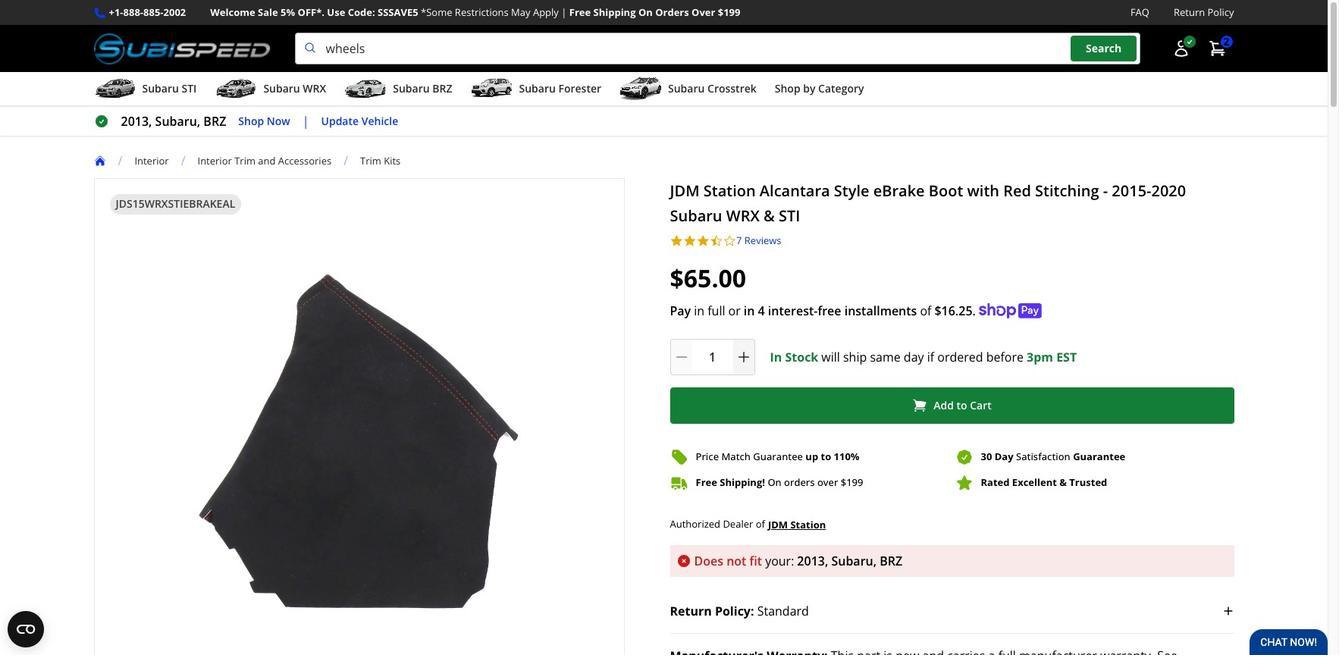 Task type: locate. For each thing, give the bounding box(es) containing it.
| right apply
[[562, 5, 567, 19]]

sti up 2013, subaru, brz
[[182, 81, 197, 96]]

& up reviews
[[764, 206, 775, 226]]

subaru for subaru crosstrek
[[668, 81, 705, 96]]

/ for interior trim and accessories
[[181, 153, 186, 169]]

of right dealer
[[756, 518, 765, 531]]

1 horizontal spatial $199
[[841, 476, 864, 489]]

0 vertical spatial sti
[[182, 81, 197, 96]]

2 / from the left
[[181, 153, 186, 169]]

in left full
[[694, 302, 705, 319]]

fit
[[750, 553, 763, 570]]

0 horizontal spatial star image
[[670, 235, 684, 248]]

1 horizontal spatial on
[[768, 476, 782, 489]]

excellent
[[1013, 476, 1058, 489]]

day
[[995, 450, 1014, 464]]

1 vertical spatial shop
[[239, 114, 264, 128]]

subaru up now
[[264, 81, 300, 96]]

1 horizontal spatial in
[[744, 302, 755, 319]]

station up does not fit your: 2013, subaru, brz
[[791, 518, 827, 532]]

subaru wrx button
[[215, 75, 326, 106]]

2013,
[[121, 113, 152, 130], [798, 553, 829, 570]]

apply
[[533, 5, 559, 19]]

0 horizontal spatial shop
[[239, 114, 264, 128]]

2 vertical spatial brz
[[880, 553, 903, 570]]

rated excellent & trusted
[[981, 476, 1108, 489]]

shop
[[775, 81, 801, 96], [239, 114, 264, 128]]

1 horizontal spatial brz
[[433, 81, 453, 96]]

guarantee
[[754, 450, 803, 464], [1074, 450, 1126, 464]]

0 horizontal spatial /
[[118, 153, 122, 169]]

subaru left crosstrek
[[668, 81, 705, 96]]

trusted
[[1070, 476, 1108, 489]]

satisfaction
[[1017, 450, 1071, 464]]

888-
[[123, 5, 143, 19]]

does not fit your: 2013, subaru, brz
[[695, 553, 903, 570]]

| right now
[[303, 113, 309, 130]]

sti down alcantara
[[779, 206, 801, 226]]

subaru up star image
[[670, 206, 723, 226]]

1 horizontal spatial guarantee
[[1074, 450, 1126, 464]]

2 trim from the left
[[360, 154, 382, 167]]

in left 4 in the top of the page
[[744, 302, 755, 319]]

on left orders at the top of the page
[[639, 5, 653, 19]]

2 interior from the left
[[198, 154, 232, 167]]

1 vertical spatial |
[[303, 113, 309, 130]]

guarantee up trusted
[[1074, 450, 1126, 464]]

trim left kits
[[360, 154, 382, 167]]

guarantee up free shipping! on orders over $199
[[754, 450, 803, 464]]

up
[[806, 450, 819, 464]]

1 vertical spatial return
[[670, 603, 712, 620]]

interior down 2013, subaru, brz
[[135, 154, 169, 167]]

/ right home image
[[118, 153, 122, 169]]

0 horizontal spatial guarantee
[[754, 450, 803, 464]]

0 horizontal spatial return
[[670, 603, 712, 620]]

0 horizontal spatial station
[[704, 181, 756, 201]]

1 horizontal spatial return
[[1175, 5, 1206, 19]]

in
[[694, 302, 705, 319], [744, 302, 755, 319]]

1 vertical spatial station
[[791, 518, 827, 532]]

1 horizontal spatial /
[[181, 153, 186, 169]]

subaru wrx
[[264, 81, 326, 96]]

& left trusted
[[1060, 476, 1068, 489]]

ship
[[844, 349, 867, 365]]

2 star image from the left
[[697, 235, 710, 248]]

1 horizontal spatial |
[[562, 5, 567, 19]]

0 vertical spatial jdm
[[670, 181, 700, 201]]

None number field
[[670, 339, 755, 375]]

0 horizontal spatial of
[[756, 518, 765, 531]]

interior trim and accessories link
[[198, 154, 344, 167], [198, 154, 332, 167]]

1 vertical spatial brz
[[204, 113, 226, 130]]

station
[[704, 181, 756, 201], [791, 518, 827, 532]]

faq link
[[1131, 5, 1150, 21]]

add to cart
[[934, 398, 992, 413]]

return left "policy:" at bottom right
[[670, 603, 712, 620]]

restrictions
[[455, 5, 509, 19]]

on
[[639, 5, 653, 19], [768, 476, 782, 489]]

star image left half star image
[[670, 235, 684, 248]]

1 in from the left
[[694, 302, 705, 319]]

trim kits
[[360, 154, 401, 167]]

1 horizontal spatial wrx
[[727, 206, 760, 226]]

0 horizontal spatial in
[[694, 302, 705, 319]]

1 horizontal spatial interior
[[198, 154, 232, 167]]

category
[[819, 81, 865, 96]]

0 horizontal spatial free
[[570, 5, 591, 19]]

1 horizontal spatial subaru,
[[832, 553, 877, 570]]

subaru
[[142, 81, 179, 96], [264, 81, 300, 96], [393, 81, 430, 96], [519, 81, 556, 96], [668, 81, 705, 96], [670, 206, 723, 226]]

1 horizontal spatial shop
[[775, 81, 801, 96]]

1 / from the left
[[118, 153, 122, 169]]

0 vertical spatial shop
[[775, 81, 801, 96]]

on left orders
[[768, 476, 782, 489]]

star image left empty star image
[[697, 235, 710, 248]]

may
[[511, 5, 531, 19]]

return for return policy: standard
[[670, 603, 712, 620]]

subaru, right the your:
[[832, 553, 877, 570]]

2 button
[[1201, 33, 1235, 64]]

0 horizontal spatial trim
[[235, 154, 256, 167]]

jdm inside jdm station alcantara style ebrake boot with red stitching - 2015-2020 subaru wrx & sti
[[670, 181, 700, 201]]

4
[[758, 302, 765, 319]]

button image
[[1173, 40, 1191, 58]]

2 horizontal spatial /
[[344, 153, 348, 169]]

not
[[727, 553, 747, 570]]

sti
[[182, 81, 197, 96], [779, 206, 801, 226]]

shop for shop by category
[[775, 81, 801, 96]]

sti inside dropdown button
[[182, 81, 197, 96]]

by
[[804, 81, 816, 96]]

0 vertical spatial wrx
[[303, 81, 326, 96]]

0 vertical spatial return
[[1175, 5, 1206, 19]]

subaru for subaru forester
[[519, 81, 556, 96]]

subaru crosstrek
[[668, 81, 757, 96]]

star image
[[670, 235, 684, 248], [697, 235, 710, 248]]

0 horizontal spatial wrx
[[303, 81, 326, 96]]

1 vertical spatial of
[[756, 518, 765, 531]]

1 horizontal spatial to
[[957, 398, 968, 413]]

7 reviews
[[737, 234, 782, 247]]

a subaru brz thumbnail image image
[[345, 77, 387, 100]]

*some restrictions may apply | free shipping on orders over $199
[[421, 5, 741, 19]]

shop left now
[[239, 114, 264, 128]]

pay in full or in 4 interest-free installments of $16.25 .
[[670, 302, 976, 319]]

half star image
[[710, 235, 723, 248]]

0 horizontal spatial &
[[764, 206, 775, 226]]

885-
[[143, 5, 164, 19]]

interior for interior trim and accessories
[[198, 154, 232, 167]]

free right apply
[[570, 5, 591, 19]]

0 vertical spatial &
[[764, 206, 775, 226]]

0 vertical spatial free
[[570, 5, 591, 19]]

0 horizontal spatial sti
[[182, 81, 197, 96]]

subaru left forester in the left top of the page
[[519, 81, 556, 96]]

1 vertical spatial $199
[[841, 476, 864, 489]]

0 horizontal spatial subaru,
[[155, 113, 200, 130]]

authorized
[[670, 518, 721, 531]]

$199
[[718, 5, 741, 19], [841, 476, 864, 489]]

/ down 2013, subaru, brz
[[181, 153, 186, 169]]

.
[[973, 302, 976, 319]]

return left policy
[[1175, 5, 1206, 19]]

installments
[[845, 302, 918, 319]]

jdm up star image
[[670, 181, 700, 201]]

interior link
[[135, 154, 181, 167], [135, 154, 169, 167]]

2013, down subaru sti dropdown button
[[121, 113, 152, 130]]

1 horizontal spatial jdm
[[769, 518, 788, 532]]

0 vertical spatial |
[[562, 5, 567, 19]]

free shipping! on orders over $199
[[696, 476, 864, 489]]

2 guarantee from the left
[[1074, 450, 1126, 464]]

cart
[[971, 398, 992, 413]]

shop pay image
[[980, 303, 1042, 318]]

trim left and
[[235, 154, 256, 167]]

interior trim and accessories
[[198, 154, 332, 167]]

of left $16.25 at the top right
[[921, 302, 932, 319]]

home image
[[94, 155, 106, 167]]

empty star image
[[723, 235, 737, 248]]

dealer
[[723, 518, 754, 531]]

1 star image from the left
[[670, 235, 684, 248]]

1 vertical spatial wrx
[[727, 206, 760, 226]]

to
[[957, 398, 968, 413], [821, 450, 832, 464]]

subaru for subaru wrx
[[264, 81, 300, 96]]

1 horizontal spatial trim
[[360, 154, 382, 167]]

subaru, down subaru sti at the top of the page
[[155, 113, 200, 130]]

0 horizontal spatial interior
[[135, 154, 169, 167]]

update
[[321, 114, 359, 128]]

subaru up 2013, subaru, brz
[[142, 81, 179, 96]]

free
[[818, 302, 842, 319]]

subaru sti button
[[94, 75, 197, 106]]

interior left and
[[198, 154, 232, 167]]

1 horizontal spatial free
[[696, 476, 718, 489]]

kits
[[384, 154, 401, 167]]

open widget image
[[8, 612, 44, 648]]

1 horizontal spatial star image
[[697, 235, 710, 248]]

|
[[562, 5, 567, 19], [303, 113, 309, 130]]

shop for shop now
[[239, 114, 264, 128]]

1 horizontal spatial station
[[791, 518, 827, 532]]

welcome sale 5% off*. use code: sssave5
[[210, 5, 419, 19]]

/ left trim kits
[[344, 153, 348, 169]]

0 vertical spatial to
[[957, 398, 968, 413]]

shop left 'by'
[[775, 81, 801, 96]]

forester
[[559, 81, 602, 96]]

0 horizontal spatial |
[[303, 113, 309, 130]]

1 horizontal spatial 2013,
[[798, 553, 829, 570]]

0 horizontal spatial $199
[[718, 5, 741, 19]]

subaru brz
[[393, 81, 453, 96]]

wrx
[[303, 81, 326, 96], [727, 206, 760, 226]]

1 horizontal spatial sti
[[779, 206, 801, 226]]

3pm
[[1027, 349, 1054, 365]]

orders
[[656, 5, 689, 19]]

3 / from the left
[[344, 153, 348, 169]]

0 horizontal spatial on
[[639, 5, 653, 19]]

subaru,
[[155, 113, 200, 130], [832, 553, 877, 570]]

2 horizontal spatial brz
[[880, 553, 903, 570]]

2
[[1224, 34, 1230, 49]]

0 vertical spatial of
[[921, 302, 932, 319]]

stock
[[786, 349, 819, 365]]

-
[[1104, 181, 1109, 201]]

update vehicle
[[321, 114, 399, 128]]

1 vertical spatial sti
[[779, 206, 801, 226]]

ordered
[[938, 349, 984, 365]]

2013, right the your:
[[798, 553, 829, 570]]

jdm
[[670, 181, 700, 201], [769, 518, 788, 532]]

shop inside dropdown button
[[775, 81, 801, 96]]

0 vertical spatial station
[[704, 181, 756, 201]]

shipping!
[[720, 476, 766, 489]]

jdm up the your:
[[769, 518, 788, 532]]

faq
[[1131, 5, 1150, 19]]

0 horizontal spatial jdm
[[670, 181, 700, 201]]

red
[[1004, 181, 1032, 201]]

wrx up 7
[[727, 206, 760, 226]]

5%
[[281, 5, 295, 19]]

1 vertical spatial to
[[821, 450, 832, 464]]

vehicle
[[362, 114, 399, 128]]

free down price
[[696, 476, 718, 489]]

to right up
[[821, 450, 832, 464]]

before
[[987, 349, 1024, 365]]

interior for interior
[[135, 154, 169, 167]]

1 vertical spatial jdm
[[769, 518, 788, 532]]

wrx up update
[[303, 81, 326, 96]]

jdm station link
[[769, 516, 827, 533]]

add
[[934, 398, 954, 413]]

0 horizontal spatial 2013,
[[121, 113, 152, 130]]

0 horizontal spatial to
[[821, 450, 832, 464]]

1 interior from the left
[[135, 154, 169, 167]]

1 horizontal spatial &
[[1060, 476, 1068, 489]]

station up empty star image
[[704, 181, 756, 201]]

subaru up 'vehicle'
[[393, 81, 430, 96]]

to right add
[[957, 398, 968, 413]]

interior
[[135, 154, 169, 167], [198, 154, 232, 167]]

welcome
[[210, 5, 255, 19]]

0 vertical spatial brz
[[433, 81, 453, 96]]

subaru for subaru brz
[[393, 81, 430, 96]]



Task type: vqa. For each thing, say whether or not it's contained in the screenshot.
Stock
yes



Task type: describe. For each thing, give the bounding box(es) containing it.
shop now
[[239, 114, 290, 128]]

est
[[1057, 349, 1078, 365]]

over
[[692, 5, 716, 19]]

subispeed logo image
[[94, 33, 271, 65]]

brz inside dropdown button
[[433, 81, 453, 96]]

shipping
[[594, 5, 636, 19]]

and
[[258, 154, 276, 167]]

return policy link
[[1175, 5, 1235, 21]]

stitching
[[1036, 181, 1100, 201]]

will
[[822, 349, 841, 365]]

shop by category button
[[775, 75, 865, 106]]

/ for interior
[[118, 153, 122, 169]]

1 vertical spatial subaru,
[[832, 553, 877, 570]]

with
[[968, 181, 1000, 201]]

subaru for subaru sti
[[142, 81, 179, 96]]

accessories
[[278, 154, 332, 167]]

add to cart button
[[670, 387, 1235, 424]]

subaru forester button
[[471, 75, 602, 106]]

subaru brz button
[[345, 75, 453, 106]]

return policy
[[1175, 5, 1235, 19]]

authorized dealer of jdm station
[[670, 518, 827, 532]]

1 trim from the left
[[235, 154, 256, 167]]

price
[[696, 450, 719, 464]]

0 vertical spatial subaru,
[[155, 113, 200, 130]]

1 guarantee from the left
[[754, 450, 803, 464]]

reviews
[[745, 234, 782, 247]]

0 vertical spatial $199
[[718, 5, 741, 19]]

0 vertical spatial 2013,
[[121, 113, 152, 130]]

7 reviews link
[[737, 234, 782, 248]]

wrx inside dropdown button
[[303, 81, 326, 96]]

subaru inside jdm station alcantara style ebrake boot with red stitching - 2015-2020 subaru wrx & sti
[[670, 206, 723, 226]]

crosstrek
[[708, 81, 757, 96]]

price match guarantee up to 110%
[[696, 450, 860, 464]]

if
[[928, 349, 935, 365]]

/ for trim kits
[[344, 153, 348, 169]]

day
[[904, 349, 925, 365]]

your:
[[766, 553, 795, 570]]

7
[[737, 234, 742, 247]]

a subaru crosstrek thumbnail image image
[[620, 77, 662, 100]]

wrx inside jdm station alcantara style ebrake boot with red stitching - 2015-2020 subaru wrx & sti
[[727, 206, 760, 226]]

subaru forester
[[519, 81, 602, 96]]

1 vertical spatial on
[[768, 476, 782, 489]]

station inside jdm station alcantara style ebrake boot with red stitching - 2015-2020 subaru wrx & sti
[[704, 181, 756, 201]]

$65.00
[[670, 261, 747, 294]]

shop by category
[[775, 81, 865, 96]]

2020
[[1152, 181, 1187, 201]]

standard
[[758, 603, 810, 620]]

over
[[818, 476, 839, 489]]

code:
[[348, 5, 375, 19]]

alcantara
[[760, 181, 831, 201]]

search input field
[[295, 33, 1141, 65]]

subaru crosstrek button
[[620, 75, 757, 106]]

full
[[708, 302, 726, 319]]

to inside 'button'
[[957, 398, 968, 413]]

+1-
[[109, 5, 123, 19]]

return for return policy
[[1175, 5, 1206, 19]]

off*.
[[298, 5, 325, 19]]

a subaru sti thumbnail image image
[[94, 77, 136, 100]]

policy:
[[715, 603, 755, 620]]

a subaru wrx thumbnail image image
[[215, 77, 258, 100]]

jdm inside authorized dealer of jdm station
[[769, 518, 788, 532]]

match
[[722, 450, 751, 464]]

style
[[834, 181, 870, 201]]

& inside jdm station alcantara style ebrake boot with red stitching - 2015-2020 subaru wrx & sti
[[764, 206, 775, 226]]

increment image
[[736, 350, 752, 365]]

star image
[[684, 235, 697, 248]]

2015-
[[1113, 181, 1152, 201]]

in stock will ship same day if ordered before 3pm est
[[771, 349, 1078, 365]]

interest-
[[769, 302, 818, 319]]

1 horizontal spatial of
[[921, 302, 932, 319]]

sti inside jdm station alcantara style ebrake boot with red stitching - 2015-2020 subaru wrx & sti
[[779, 206, 801, 226]]

*some
[[421, 5, 453, 19]]

pay
[[670, 302, 691, 319]]

1 vertical spatial &
[[1060, 476, 1068, 489]]

30 day satisfaction guarantee
[[981, 450, 1126, 464]]

1 vertical spatial 2013,
[[798, 553, 829, 570]]

orders
[[785, 476, 815, 489]]

30
[[981, 450, 993, 464]]

of inside authorized dealer of jdm station
[[756, 518, 765, 531]]

boot
[[929, 181, 964, 201]]

0 vertical spatial on
[[639, 5, 653, 19]]

station inside authorized dealer of jdm station
[[791, 518, 827, 532]]

jds15wrxstiebrakeal
[[116, 197, 235, 211]]

+1-888-885-2002 link
[[109, 5, 186, 21]]

sssave5
[[378, 5, 419, 19]]

decrement image
[[674, 350, 689, 365]]

0 horizontal spatial brz
[[204, 113, 226, 130]]

search button
[[1071, 36, 1138, 61]]

2 in from the left
[[744, 302, 755, 319]]

update vehicle button
[[321, 113, 399, 130]]

same
[[871, 349, 901, 365]]

a subaru forester thumbnail image image
[[471, 77, 513, 100]]

now
[[267, 114, 290, 128]]

2013, subaru, brz
[[121, 113, 226, 130]]

ebrake
[[874, 181, 925, 201]]

1 vertical spatial free
[[696, 476, 718, 489]]

$16.25
[[935, 302, 973, 319]]

return policy: standard
[[670, 603, 810, 620]]



